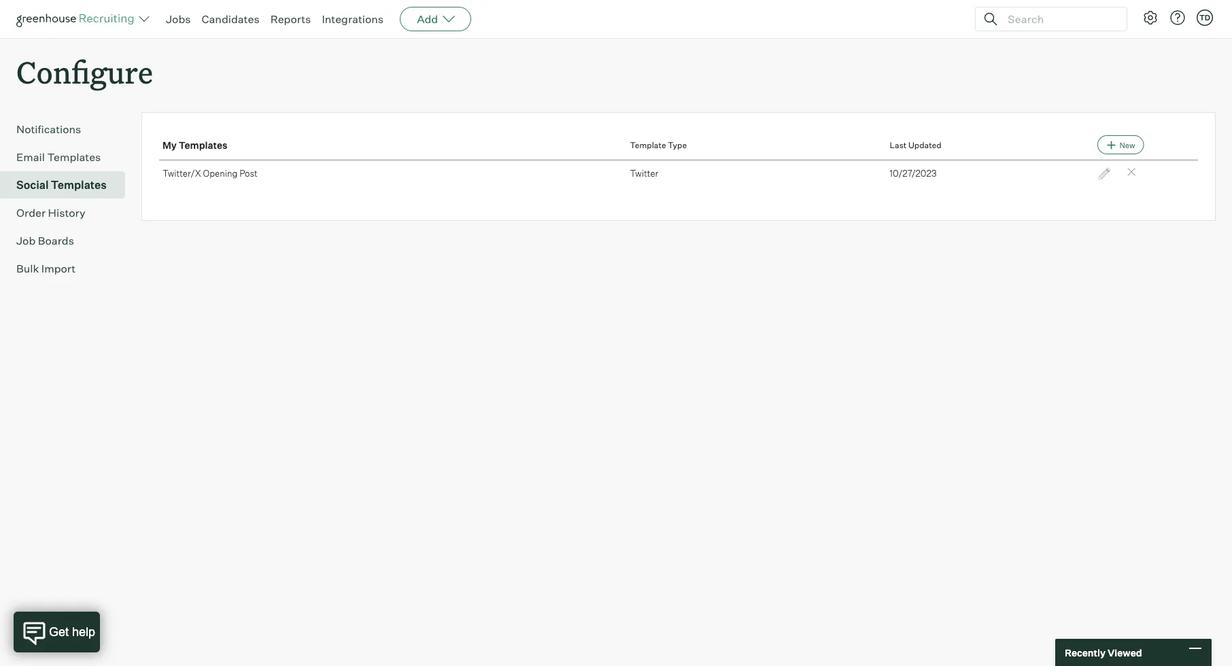Task type: describe. For each thing, give the bounding box(es) containing it.
td
[[1200, 13, 1211, 22]]

reports
[[270, 12, 311, 26]]

recently viewed
[[1065, 647, 1142, 659]]

last updated
[[890, 140, 942, 150]]

td button
[[1197, 10, 1213, 26]]

new
[[1120, 141, 1135, 150]]

templates for social templates
[[51, 178, 107, 192]]

template
[[630, 140, 666, 150]]

integrations link
[[322, 12, 384, 26]]

post
[[240, 168, 258, 179]]

my
[[163, 139, 177, 151]]

recently
[[1065, 647, 1106, 659]]

email
[[16, 150, 45, 164]]

type
[[668, 140, 687, 150]]

order
[[16, 206, 46, 220]]

job boards link
[[16, 233, 120, 249]]

social templates
[[16, 178, 107, 192]]

add
[[417, 12, 438, 26]]

last
[[890, 140, 907, 150]]

configure
[[16, 52, 153, 92]]

twitter/x opening post
[[163, 168, 258, 179]]

opening
[[203, 168, 238, 179]]

add button
[[400, 7, 471, 31]]

notifications link
[[16, 121, 120, 138]]

bulk import link
[[16, 261, 120, 277]]

templates for my templates
[[179, 139, 228, 151]]

candidates link
[[202, 12, 260, 26]]

my templates
[[163, 139, 228, 151]]

social
[[16, 178, 49, 192]]

bulk
[[16, 262, 39, 276]]



Task type: vqa. For each thing, say whether or not it's contained in the screenshot.
"Jobs" link
yes



Task type: locate. For each thing, give the bounding box(es) containing it.
templates up twitter/x opening post
[[179, 139, 228, 151]]

integrations
[[322, 12, 384, 26]]

Search text field
[[1005, 9, 1115, 29]]

candidates
[[202, 12, 260, 26]]

template type
[[630, 140, 687, 150]]

job
[[16, 234, 36, 248]]

templates for email templates
[[47, 150, 101, 164]]

import
[[41, 262, 76, 276]]

order history
[[16, 206, 86, 220]]

viewed
[[1108, 647, 1142, 659]]

boards
[[38, 234, 74, 248]]

bulk import
[[16, 262, 76, 276]]

configure image
[[1143, 10, 1159, 26]]

notifications
[[16, 123, 81, 136]]

td button
[[1194, 7, 1216, 29]]

email templates link
[[16, 149, 120, 165]]

social templates link
[[16, 177, 120, 193]]

jobs link
[[166, 12, 191, 26]]

templates up 'order history' link
[[51, 178, 107, 192]]

history
[[48, 206, 86, 220]]

greenhouse recruiting image
[[16, 11, 139, 27]]

updated
[[909, 140, 942, 150]]

job boards
[[16, 234, 74, 248]]

templates
[[179, 139, 228, 151], [47, 150, 101, 164], [51, 178, 107, 192]]

order history link
[[16, 205, 120, 221]]

twitter/x
[[163, 168, 201, 179]]

templates inside "link"
[[51, 178, 107, 192]]

jobs
[[166, 12, 191, 26]]

new link
[[1098, 135, 1144, 155]]

reports link
[[270, 12, 311, 26]]

twitter
[[630, 168, 659, 179]]

10/27/2023
[[890, 168, 937, 179]]

templates up social templates "link"
[[47, 150, 101, 164]]

email templates
[[16, 150, 101, 164]]



